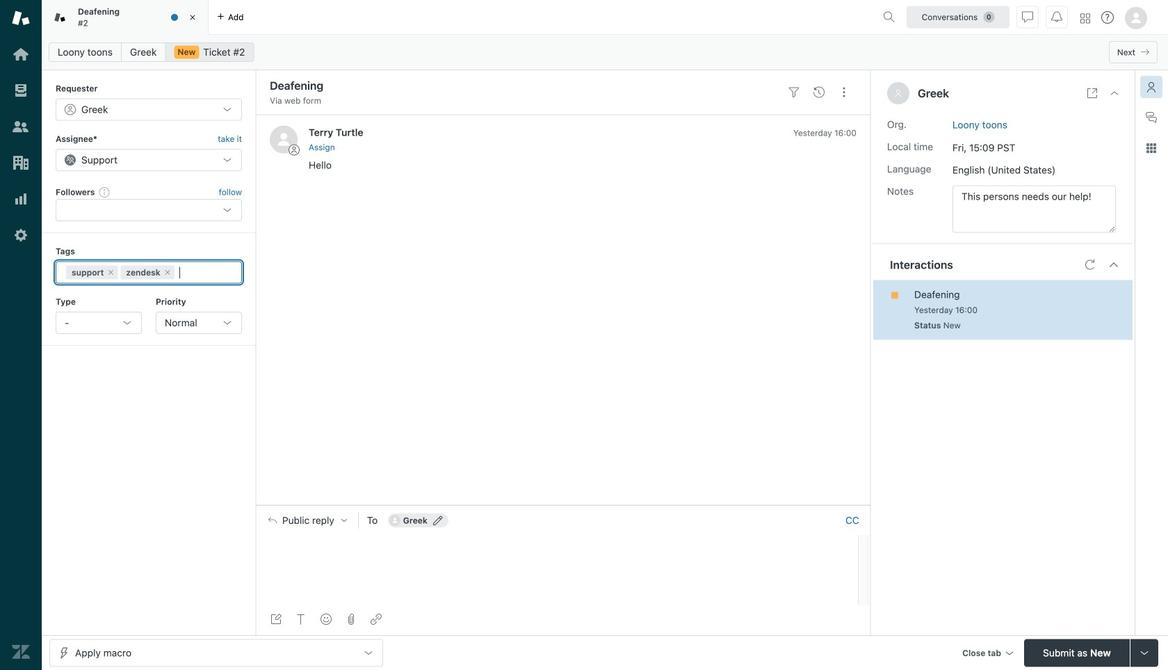 Task type: locate. For each thing, give the bounding box(es) containing it.
None text field
[[953, 185, 1117, 233]]

user image
[[895, 89, 903, 97]]

displays possible ticket submission types image
[[1140, 647, 1151, 659]]

zendesk products image
[[1081, 14, 1091, 23]]

events image
[[814, 87, 825, 98]]

tab
[[42, 0, 209, 35]]

Yesterday 16:00 text field
[[794, 128, 857, 138]]

Subject field
[[267, 77, 779, 94]]

admin image
[[12, 226, 30, 244]]

Yesterday 16:00 text field
[[915, 305, 978, 315]]

close image
[[186, 10, 200, 24], [1110, 88, 1121, 99]]

1 vertical spatial close image
[[1110, 88, 1121, 99]]

button displays agent's chat status as invisible. image
[[1023, 11, 1034, 23]]

close image inside the tabs tab list
[[186, 10, 200, 24]]

remove image
[[163, 268, 172, 277]]

edit user image
[[433, 515, 443, 525]]

zendesk image
[[12, 643, 30, 661]]

add attachment image
[[346, 614, 357, 625]]

customer context image
[[1147, 81, 1158, 93]]

0 horizontal spatial close image
[[186, 10, 200, 24]]

reporting image
[[12, 190, 30, 208]]

0 vertical spatial close image
[[186, 10, 200, 24]]

insert emojis image
[[321, 614, 332, 625]]

zendesk support image
[[12, 9, 30, 27]]

filter image
[[789, 87, 800, 98]]

None field
[[177, 266, 229, 279]]

remove image
[[107, 268, 115, 277]]



Task type: vqa. For each thing, say whether or not it's contained in the screenshot.
"Customers" "image"
yes



Task type: describe. For each thing, give the bounding box(es) containing it.
avatar image
[[270, 126, 298, 153]]

get started image
[[12, 45, 30, 63]]

secondary element
[[42, 38, 1169, 66]]

apps image
[[1147, 143, 1158, 154]]

customers image
[[12, 118, 30, 136]]

format text image
[[296, 614, 307, 625]]

main element
[[0, 0, 42, 670]]

1 horizontal spatial close image
[[1110, 88, 1121, 99]]

info on adding followers image
[[99, 186, 110, 198]]

view more details image
[[1088, 88, 1099, 99]]

draft mode image
[[271, 614, 282, 625]]

notifications image
[[1052, 11, 1063, 23]]

organizations image
[[12, 154, 30, 172]]

get help image
[[1102, 11, 1115, 24]]

views image
[[12, 81, 30, 99]]

add link (cmd k) image
[[371, 614, 382, 625]]

ticket actions image
[[839, 87, 850, 98]]

user image
[[896, 90, 902, 97]]

tabs tab list
[[42, 0, 878, 35]]



